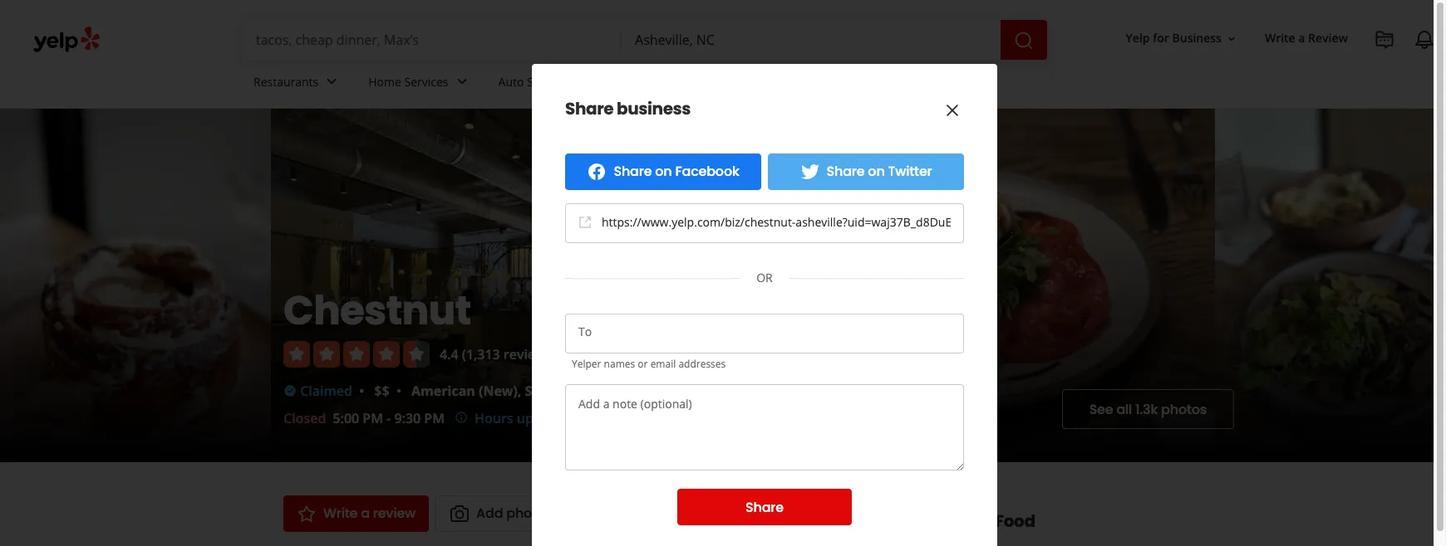 Task type: describe. For each thing, give the bounding box(es) containing it.
2 pm from the left
[[424, 410, 445, 428]]

5:00
[[333, 410, 359, 428]]

24 chevron down v2 image
[[322, 72, 342, 92]]

names
[[604, 357, 635, 372]]

facebook
[[675, 162, 739, 181]]

4.4
[[440, 346, 458, 364]]

$$
[[374, 382, 389, 401]]

see hours
[[679, 412, 726, 426]]

order
[[945, 510, 992, 534]]

-
[[387, 410, 391, 428]]

or
[[756, 270, 773, 286]]

a for review
[[1298, 30, 1305, 46]]

9:30
[[394, 410, 421, 428]]

24 star v2 image
[[297, 504, 317, 524]]

on for facebook
[[655, 162, 672, 181]]

chestnut
[[283, 283, 471, 339]]

write for write a review
[[1265, 30, 1295, 46]]

share for share business
[[565, 97, 614, 121]]

info alert
[[455, 409, 661, 429]]

add photo
[[476, 504, 545, 524]]

2
[[574, 410, 582, 428]]

user actions element
[[1113, 21, 1446, 123]]

,
[[518, 382, 521, 401]]

restaurants
[[253, 74, 319, 89]]

closed
[[283, 410, 326, 428]]

photo of chestnut - asheville, nc, us. heirloom tomatoes and burrata image
[[743, 109, 1215, 463]]

photo
[[506, 504, 545, 524]]

southern
[[525, 382, 586, 401]]

order food
[[945, 510, 1035, 534]]

a for review
[[361, 504, 370, 524]]

for
[[1153, 30, 1169, 46]]

24 facebook v2 image
[[587, 162, 607, 182]]

1 pm from the left
[[363, 410, 383, 428]]

review
[[373, 504, 416, 524]]

on for twitter
[[868, 162, 885, 181]]

hours
[[475, 410, 513, 428]]

photos
[[1161, 400, 1207, 419]]

auto
[[498, 74, 524, 89]]

business categories element
[[240, 60, 1446, 108]]

write for write a review
[[323, 504, 358, 524]]

yelper
[[572, 357, 601, 372]]

auto services link
[[485, 60, 608, 108]]

photo of chestnut - asheville, nc, us. rear seating area image
[[271, 109, 743, 463]]

see for see all 1.3k photos
[[1089, 400, 1113, 419]]

months
[[585, 410, 635, 428]]

auto services
[[498, 74, 571, 89]]

yelp for business
[[1126, 30, 1222, 46]]

restaurants link
[[240, 60, 355, 108]]

share business
[[565, 97, 691, 121]]

southern link
[[525, 382, 586, 401]]



Task type: locate. For each thing, give the bounding box(es) containing it.
16 info v2 image
[[455, 411, 468, 425]]

or
[[638, 357, 648, 372]]

1 horizontal spatial see
[[1089, 400, 1113, 419]]

1 services from the left
[[404, 74, 448, 89]]

16 claim filled v2 image
[[283, 385, 297, 398]]

twitter
[[888, 162, 932, 181]]

services inside auto services link
[[527, 74, 571, 89]]

hours updated 2 months ago
[[475, 410, 661, 428]]

share for share on twitter
[[827, 162, 865, 181]]

business
[[1172, 30, 1222, 46]]

pm left "16 info v2" image on the bottom
[[424, 410, 445, 428]]

None text field
[[565, 385, 964, 471]]

services right auto
[[527, 74, 571, 89]]

american (new) link
[[411, 382, 518, 401]]

yelper names or email addresses
[[572, 357, 726, 372]]

hours
[[698, 412, 726, 426]]

write a review
[[323, 504, 416, 524]]

email
[[650, 357, 676, 372]]

home services link
[[355, 60, 485, 108]]

0 horizontal spatial services
[[404, 74, 448, 89]]

0 vertical spatial a
[[1298, 30, 1305, 46]]

search image
[[1014, 30, 1034, 50]]

updated
[[517, 410, 571, 428]]

1 on from the left
[[655, 162, 672, 181]]

yelp
[[1126, 30, 1150, 46]]

24 camera v2 image
[[450, 504, 470, 524]]

see all 1.3k photos
[[1089, 400, 1207, 419]]

see all 1.3k photos link
[[1062, 390, 1234, 430]]

(1,313 reviews) link
[[462, 346, 557, 364]]

0 vertical spatial write
[[1265, 30, 1295, 46]]

4.4 (1,313 reviews)
[[440, 346, 557, 364]]

services left 24 chevron down v2 image
[[404, 74, 448, 89]]

see left hours
[[679, 412, 696, 426]]

write inside the user actions element
[[1265, 30, 1295, 46]]

write left review
[[1265, 30, 1295, 46]]

1 horizontal spatial on
[[868, 162, 885, 181]]

services inside home services link
[[404, 74, 448, 89]]

4.4 star rating image
[[283, 342, 430, 368]]

see hours link
[[671, 410, 734, 430]]

share right 24 save outline v2 image at the bottom
[[746, 498, 784, 517]]

16 external link v2 image
[[578, 216, 592, 229]]

claimed
[[300, 382, 352, 401]]

write a review link
[[1258, 24, 1355, 54]]

0 horizontal spatial see
[[679, 412, 696, 426]]

see left all
[[1089, 400, 1113, 419]]

food
[[995, 510, 1035, 534]]

projects image
[[1375, 30, 1395, 50]]

american
[[411, 382, 475, 401]]

share on facebook
[[614, 162, 739, 181]]

closed 5:00 pm - 9:30 pm
[[283, 410, 445, 428]]

1 vertical spatial a
[[361, 504, 370, 524]]

all
[[1117, 400, 1132, 419]]

share on twitter
[[827, 162, 932, 181]]

share business dialog
[[0, 0, 1446, 547]]

16 chevron down v2 image
[[1225, 32, 1238, 45]]

(1,313
[[462, 346, 500, 364]]

1.3k
[[1135, 400, 1158, 419]]

ago
[[638, 410, 661, 428]]

share right 24 twitter v2 image
[[827, 162, 865, 181]]

on left twitter
[[868, 162, 885, 181]]

share
[[565, 97, 614, 121], [614, 162, 652, 181], [827, 162, 865, 181], [746, 498, 784, 517]]

close image
[[942, 100, 962, 120]]

services for auto services
[[527, 74, 571, 89]]

photo of chestnut - asheville, nc, us. huge cinnamon roll! image
[[0, 109, 271, 463]]

share on twitter button
[[768, 154, 964, 190], [768, 154, 964, 190]]

Sharing link text field
[[602, 214, 951, 231]]

write right 24 star v2 image
[[323, 504, 358, 524]]

home services
[[368, 74, 448, 89]]

a
[[1298, 30, 1305, 46], [361, 504, 370, 524]]

1 horizontal spatial pm
[[424, 410, 445, 428]]

on left facebook
[[655, 162, 672, 181]]

share on facebook button
[[565, 154, 761, 190], [565, 154, 761, 190]]

write a review
[[1265, 30, 1348, 46]]

share down auto services
[[565, 97, 614, 121]]

add
[[476, 504, 503, 524]]

see
[[1089, 400, 1113, 419], [679, 412, 696, 426]]

pm
[[363, 410, 383, 428], [424, 410, 445, 428]]

addresses
[[678, 357, 726, 372]]

services for home services
[[404, 74, 448, 89]]

add photo link
[[436, 496, 559, 533]]

notifications image
[[1415, 30, 1434, 50]]

yelp for business button
[[1119, 24, 1245, 54]]

0 horizontal spatial on
[[655, 162, 672, 181]]

24 chevron down v2 image
[[452, 72, 472, 92]]

24 save outline v2 image
[[680, 504, 700, 524]]

reviews)
[[504, 346, 557, 364]]

2 services from the left
[[527, 74, 571, 89]]

share for share on facebook
[[614, 162, 652, 181]]

none text field inside share business dialog
[[565, 385, 964, 471]]

24 twitter v2 image
[[800, 162, 820, 182]]

None search field
[[243, 20, 1051, 60]]

0 horizontal spatial a
[[361, 504, 370, 524]]

1 horizontal spatial services
[[527, 74, 571, 89]]

services
[[404, 74, 448, 89], [527, 74, 571, 89]]

0 horizontal spatial write
[[323, 504, 358, 524]]

home
[[368, 74, 401, 89]]

share inside button
[[746, 498, 784, 517]]

2 on from the left
[[868, 162, 885, 181]]

1 vertical spatial write
[[323, 504, 358, 524]]

see for see hours
[[679, 412, 696, 426]]

review
[[1308, 30, 1348, 46]]

write a review link
[[283, 496, 429, 533]]

photo of chestnut - asheville, nc, us. brunch salad image
[[1215, 109, 1446, 463]]

1 horizontal spatial a
[[1298, 30, 1305, 46]]

write
[[1265, 30, 1295, 46], [323, 504, 358, 524]]

on
[[655, 162, 672, 181], [868, 162, 885, 181]]

pm left -
[[363, 410, 383, 428]]

share button
[[677, 490, 852, 526]]

business
[[617, 97, 691, 121]]

1 horizontal spatial write
[[1265, 30, 1295, 46]]

None text field
[[578, 327, 587, 342]]

share right 24 facebook v2 image
[[614, 162, 652, 181]]

(new)
[[479, 382, 518, 401]]

0 horizontal spatial pm
[[363, 410, 383, 428]]

american (new) , southern
[[411, 382, 586, 401]]



Task type: vqa. For each thing, say whether or not it's contained in the screenshot.
25
no



